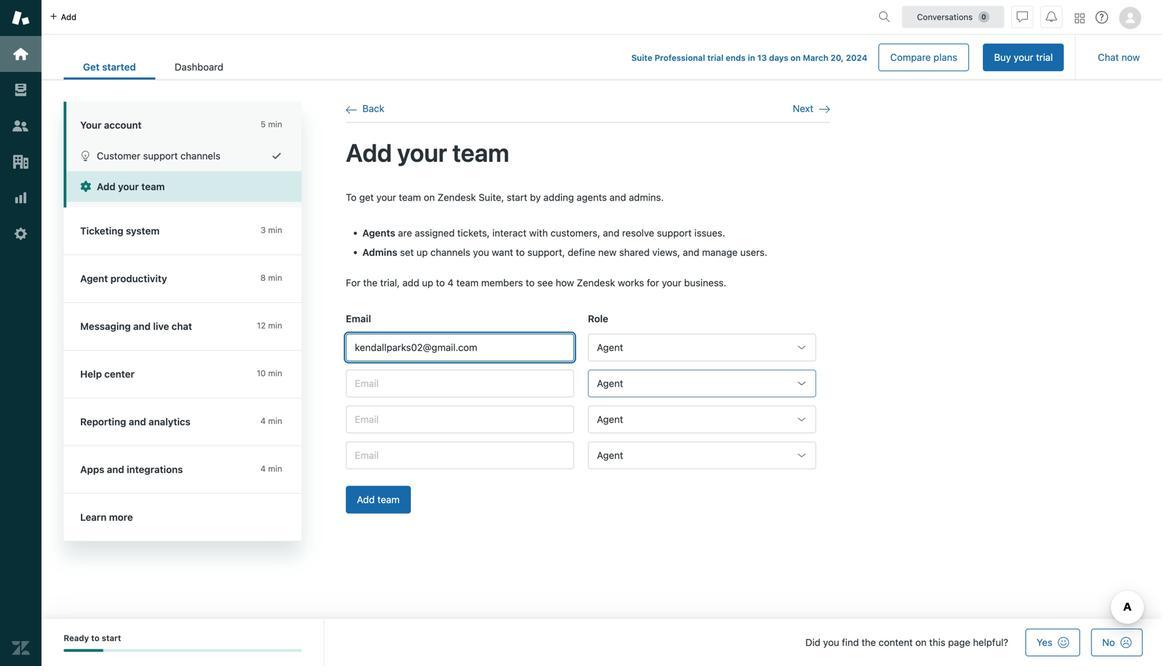 Task type: locate. For each thing, give the bounding box(es) containing it.
zendesk left suite,
[[438, 192, 476, 203]]

agent for third agent popup button from the top of the page email field
[[597, 414, 624, 425]]

add right zendesk support icon
[[61, 12, 76, 22]]

section
[[254, 44, 1065, 71]]

0 vertical spatial add
[[346, 138, 392, 167]]

start
[[507, 192, 528, 203], [102, 634, 121, 643]]

add inside region
[[403, 277, 420, 289]]

4 for reporting and analytics
[[261, 416, 266, 426]]

to left the 'see'
[[526, 277, 535, 289]]

Email field
[[346, 334, 574, 362], [346, 370, 574, 398], [346, 406, 574, 433], [346, 442, 574, 469]]

buy your trial button
[[984, 44, 1065, 71]]

0 horizontal spatial zendesk
[[438, 192, 476, 203]]

add for add team button
[[357, 494, 375, 505]]

team inside content-title region
[[453, 138, 510, 167]]

2024
[[846, 53, 868, 63]]

0 horizontal spatial add your team
[[97, 181, 165, 192]]

to get your team on zendesk suite, start by adding agents and admins.
[[346, 192, 664, 203]]

compare
[[891, 52, 931, 63]]

team
[[453, 138, 510, 167], [141, 181, 165, 192], [399, 192, 421, 203], [457, 277, 479, 289], [378, 494, 400, 505]]

2 agent button from the top
[[588, 370, 817, 398]]

add team
[[357, 494, 400, 505]]

1 vertical spatial start
[[102, 634, 121, 643]]

buy
[[995, 52, 1012, 63]]

trial
[[1037, 52, 1054, 63], [708, 53, 724, 63]]

1 horizontal spatial add
[[403, 277, 420, 289]]

footer containing did you find the content on this page helpful?
[[42, 619, 1163, 666]]

on
[[791, 53, 801, 63], [424, 192, 435, 203], [916, 637, 927, 648]]

your inside content-title region
[[397, 138, 447, 167]]

min
[[268, 119, 282, 129], [268, 225, 282, 235], [268, 273, 282, 283], [268, 321, 282, 330], [268, 369, 282, 378], [268, 416, 282, 426], [268, 464, 282, 474]]

zendesk support image
[[12, 9, 30, 27]]

3 min from the top
[[268, 273, 282, 283]]

progress-bar progress bar
[[64, 649, 302, 652]]

on inside "section"
[[791, 53, 801, 63]]

professional
[[655, 53, 706, 63]]

2 email field from the top
[[346, 370, 574, 398]]

get started
[[83, 61, 136, 73]]

center
[[104, 369, 135, 380]]

role
[[588, 313, 609, 324]]

6 min from the top
[[268, 416, 282, 426]]

0 vertical spatial support
[[143, 150, 178, 162]]

add
[[61, 12, 76, 22], [403, 277, 420, 289]]

1 vertical spatial the
[[862, 637, 876, 648]]

1 vertical spatial add your team
[[97, 181, 165, 192]]

the right for
[[363, 277, 378, 289]]

0 horizontal spatial the
[[363, 277, 378, 289]]

add inside content-title region
[[346, 138, 392, 167]]

buy your trial
[[995, 52, 1054, 63]]

2 min from the top
[[268, 225, 282, 235]]

agents
[[577, 192, 607, 203]]

dashboard tab
[[155, 54, 243, 80]]

2 horizontal spatial on
[[916, 637, 927, 648]]

2 vertical spatial on
[[916, 637, 927, 648]]

2 vertical spatial 4
[[261, 464, 266, 474]]

add your team inside button
[[97, 181, 165, 192]]

you down tickets, on the left top of page
[[473, 247, 489, 258]]

support up add your team button
[[143, 150, 178, 162]]

zendesk image
[[12, 640, 30, 657]]

min inside your account "heading"
[[268, 119, 282, 129]]

interact
[[493, 227, 527, 239]]

3
[[261, 225, 266, 235]]

region
[[346, 191, 831, 530]]

1 horizontal spatial the
[[862, 637, 876, 648]]

1 horizontal spatial channels
[[431, 247, 471, 258]]

0 vertical spatial channels
[[181, 150, 221, 162]]

to up progress bar image
[[91, 634, 100, 643]]

march
[[803, 53, 829, 63]]

1 min from the top
[[268, 119, 282, 129]]

new
[[599, 247, 617, 258]]

1 horizontal spatial on
[[791, 53, 801, 63]]

are
[[398, 227, 412, 239]]

messaging
[[80, 321, 131, 332]]

learn more button
[[64, 494, 299, 541]]

2 4 min from the top
[[261, 464, 282, 474]]

channels up add your team button
[[181, 150, 221, 162]]

zendesk right how
[[577, 277, 616, 289]]

agents
[[363, 227, 396, 239]]

0 horizontal spatial channels
[[181, 150, 221, 162]]

5 min from the top
[[268, 369, 282, 378]]

to inside footer
[[91, 634, 100, 643]]

min for agent productivity
[[268, 273, 282, 283]]

your inside "section"
[[1014, 52, 1034, 63]]

3 email field from the top
[[346, 406, 574, 433]]

zendesk
[[438, 192, 476, 203], [577, 277, 616, 289]]

1 4 min from the top
[[261, 416, 282, 426]]

0 horizontal spatial add
[[61, 12, 76, 22]]

learn more
[[80, 512, 133, 523]]

4 min for integrations
[[261, 464, 282, 474]]

back
[[363, 103, 385, 114]]

0 vertical spatial up
[[417, 247, 428, 258]]

to
[[346, 192, 357, 203]]

customers image
[[12, 117, 30, 135]]

issues.
[[695, 227, 726, 239]]

1 horizontal spatial add your team
[[346, 138, 510, 167]]

0 vertical spatial 4 min
[[261, 416, 282, 426]]

the right find
[[862, 637, 876, 648]]

ready
[[64, 634, 89, 643]]

main element
[[0, 0, 42, 666]]

4 min from the top
[[268, 321, 282, 330]]

learn
[[80, 512, 107, 523]]

compare plans
[[891, 52, 958, 63]]

1 vertical spatial you
[[824, 637, 840, 648]]

agents are assigned tickets, interact with customers, and resolve support issues.
[[363, 227, 726, 239]]

0 horizontal spatial you
[[473, 247, 489, 258]]

agent for email field corresponding to 1st agent popup button from the bottom
[[597, 450, 624, 461]]

views,
[[653, 247, 681, 258]]

1 horizontal spatial you
[[824, 637, 840, 648]]

0 vertical spatial the
[[363, 277, 378, 289]]

notifications image
[[1046, 11, 1058, 22]]

0 vertical spatial start
[[507, 192, 528, 203]]

chat
[[172, 321, 192, 332]]

March 20, 2024 text field
[[803, 53, 868, 63]]

to down assigned
[[436, 277, 445, 289]]

up right trial,
[[422, 277, 434, 289]]

3 min
[[261, 225, 282, 235]]

4 email field from the top
[[346, 442, 574, 469]]

trial inside button
[[1037, 52, 1054, 63]]

1 email field from the top
[[346, 334, 574, 362]]

messaging and live chat
[[80, 321, 192, 332]]

0 vertical spatial add your team
[[346, 138, 510, 167]]

1 vertical spatial add
[[403, 277, 420, 289]]

progress bar image
[[64, 649, 103, 652]]

footer
[[42, 619, 1163, 666]]

channels down assigned
[[431, 247, 471, 258]]

0 vertical spatial add
[[61, 12, 76, 22]]

4 min
[[261, 416, 282, 426], [261, 464, 282, 474]]

8
[[261, 273, 266, 283]]

add your team
[[346, 138, 510, 167], [97, 181, 165, 192]]

reporting image
[[12, 189, 30, 207]]

min for help center
[[268, 369, 282, 378]]

add for content-title region
[[346, 138, 392, 167]]

users.
[[741, 247, 768, 258]]

0 horizontal spatial on
[[424, 192, 435, 203]]

0 horizontal spatial support
[[143, 150, 178, 162]]

to right want
[[516, 247, 525, 258]]

content-title region
[[346, 137, 831, 169]]

and right agents
[[610, 192, 627, 203]]

started
[[102, 61, 136, 73]]

1 vertical spatial 4 min
[[261, 464, 282, 474]]

agent for fourth agent popup button from the bottom of the page's email field
[[597, 342, 624, 353]]

0 horizontal spatial trial
[[708, 53, 724, 63]]

12 min
[[257, 321, 282, 330]]

2 vertical spatial add
[[357, 494, 375, 505]]

4 agent button from the top
[[588, 442, 817, 469]]

tickets,
[[458, 227, 490, 239]]

members
[[482, 277, 523, 289]]

ends
[[726, 53, 746, 63]]

1 horizontal spatial zendesk
[[577, 277, 616, 289]]

7 min from the top
[[268, 464, 282, 474]]

trial left ends on the top right of page
[[708, 53, 724, 63]]

tab list containing get started
[[64, 54, 243, 80]]

for
[[647, 277, 660, 289]]

support inside button
[[143, 150, 178, 162]]

1 vertical spatial 4
[[261, 416, 266, 426]]

on up assigned
[[424, 192, 435, 203]]

the
[[363, 277, 378, 289], [862, 637, 876, 648]]

and right views,
[[683, 247, 700, 258]]

tab list
[[64, 54, 243, 80]]

content
[[879, 637, 913, 648]]

add right trial,
[[403, 277, 420, 289]]

start left by
[[507, 192, 528, 203]]

4 min for analytics
[[261, 416, 282, 426]]

manage
[[702, 247, 738, 258]]

1 vertical spatial zendesk
[[577, 277, 616, 289]]

on left "this"
[[916, 637, 927, 648]]

0 vertical spatial on
[[791, 53, 801, 63]]

customers,
[[551, 227, 601, 239]]

add
[[346, 138, 392, 167], [97, 181, 116, 192], [357, 494, 375, 505]]

min for messaging and live chat
[[268, 321, 282, 330]]

days
[[770, 53, 789, 63]]

up right set
[[417, 247, 428, 258]]

and left analytics
[[129, 416, 146, 428]]

on right days on the top right of page
[[791, 53, 801, 63]]

1 vertical spatial add
[[97, 181, 116, 192]]

support up views,
[[657, 227, 692, 239]]

productivity
[[110, 273, 167, 284]]

ready to start
[[64, 634, 121, 643]]

you right did at the bottom right of the page
[[824, 637, 840, 648]]

trial down notifications icon
[[1037, 52, 1054, 63]]

1 vertical spatial support
[[657, 227, 692, 239]]

suite
[[632, 53, 653, 63]]

start up progress bar image
[[102, 634, 121, 643]]

did you find the content on this page helpful?
[[806, 637, 1009, 648]]

0 vertical spatial you
[[473, 247, 489, 258]]

trial for professional
[[708, 53, 724, 63]]

5 min
[[261, 119, 282, 129]]

did
[[806, 637, 821, 648]]

1 horizontal spatial trial
[[1037, 52, 1054, 63]]



Task type: vqa. For each thing, say whether or not it's contained in the screenshot.
'footer' containing Did you find the content on this page helpful?
yes



Task type: describe. For each thing, give the bounding box(es) containing it.
plans
[[934, 52, 958, 63]]

min for reporting and analytics
[[268, 416, 282, 426]]

your account heading
[[64, 102, 302, 140]]

resolve
[[622, 227, 655, 239]]

chat
[[1098, 52, 1120, 63]]

1 vertical spatial channels
[[431, 247, 471, 258]]

12
[[257, 321, 266, 330]]

1 vertical spatial up
[[422, 277, 434, 289]]

page
[[949, 637, 971, 648]]

3 agent button from the top
[[588, 406, 817, 433]]

your account
[[80, 119, 142, 131]]

email field for third agent popup button from the top of the page
[[346, 406, 574, 433]]

customer support channels
[[97, 150, 221, 162]]

10
[[257, 369, 266, 378]]

section containing compare plans
[[254, 44, 1065, 71]]

0 vertical spatial 4
[[448, 277, 454, 289]]

by
[[530, 192, 541, 203]]

min for ticketing system
[[268, 225, 282, 235]]

4 for apps and integrations
[[261, 464, 266, 474]]

and left live
[[133, 321, 151, 332]]

support,
[[528, 247, 565, 258]]

admin image
[[12, 225, 30, 243]]

10 min
[[257, 369, 282, 378]]

zendesk products image
[[1076, 13, 1085, 23]]

and right apps
[[107, 464, 124, 475]]

more
[[109, 512, 133, 523]]

trial,
[[380, 277, 400, 289]]

chat now
[[1098, 52, 1141, 63]]

adding
[[544, 192, 574, 203]]

get
[[83, 61, 100, 73]]

apps and integrations
[[80, 464, 183, 475]]

button displays agent's chat status as invisible. image
[[1017, 11, 1028, 22]]

reporting
[[80, 416, 126, 428]]

customer support channels button
[[66, 140, 302, 171]]

min for apps and integrations
[[268, 464, 282, 474]]

set
[[400, 247, 414, 258]]

region containing to get your team on zendesk suite, start by adding agents and admins.
[[346, 191, 831, 530]]

for the trial, add up to 4 team members to see how zendesk works for your business.
[[346, 277, 727, 289]]

live
[[153, 321, 169, 332]]

business.
[[685, 277, 727, 289]]

define
[[568, 247, 596, 258]]

get
[[359, 192, 374, 203]]

help center
[[80, 369, 135, 380]]

admins set up channels you want to support, define new shared views, and manage users.
[[363, 247, 768, 258]]

add team button
[[346, 486, 411, 514]]

this
[[930, 637, 946, 648]]

email field for fourth agent popup button from the bottom of the page
[[346, 334, 574, 362]]

for
[[346, 277, 361, 289]]

email
[[346, 313, 371, 324]]

integrations
[[127, 464, 183, 475]]

email field for 2nd agent popup button from the top
[[346, 370, 574, 398]]

admins.
[[629, 192, 664, 203]]

find
[[842, 637, 859, 648]]

how
[[556, 277, 574, 289]]

get help image
[[1096, 11, 1109, 24]]

help
[[80, 369, 102, 380]]

add your team inside content-title region
[[346, 138, 510, 167]]

analytics
[[149, 416, 191, 428]]

trial for your
[[1037, 52, 1054, 63]]

assigned
[[415, 227, 455, 239]]

account
[[104, 119, 142, 131]]

customer
[[97, 150, 141, 162]]

yes
[[1037, 637, 1053, 648]]

see
[[538, 277, 553, 289]]

1 horizontal spatial start
[[507, 192, 528, 203]]

0 vertical spatial zendesk
[[438, 192, 476, 203]]

email field for 1st agent popup button from the bottom
[[346, 442, 574, 469]]

1 agent button from the top
[[588, 334, 817, 362]]

add inside popup button
[[61, 12, 76, 22]]

works
[[618, 277, 645, 289]]

1 vertical spatial on
[[424, 192, 435, 203]]

conversations button
[[903, 6, 1005, 28]]

helpful?
[[974, 637, 1009, 648]]

0 horizontal spatial start
[[102, 634, 121, 643]]

add your team button
[[66, 171, 302, 202]]

compare plans button
[[879, 44, 970, 71]]

min for your account
[[268, 119, 282, 129]]

want
[[492, 247, 514, 258]]

organizations image
[[12, 153, 30, 171]]

admins
[[363, 247, 398, 258]]

channels inside customer support channels button
[[181, 150, 221, 162]]

yes button
[[1026, 629, 1081, 657]]

reporting and analytics
[[80, 416, 191, 428]]

and up new
[[603, 227, 620, 239]]

20,
[[831, 53, 844, 63]]

get started image
[[12, 45, 30, 63]]

now
[[1122, 52, 1141, 63]]

back button
[[346, 102, 385, 115]]

suite professional trial ends in 13 days on march 20, 2024
[[632, 53, 868, 63]]

agent for email field associated with 2nd agent popup button from the top
[[597, 378, 624, 389]]

in
[[748, 53, 756, 63]]

next button
[[793, 102, 831, 115]]

system
[[126, 225, 160, 237]]

8 min
[[261, 273, 282, 283]]

dashboard
[[175, 61, 223, 73]]

5
[[261, 119, 266, 129]]

your
[[80, 119, 102, 131]]

chat now button
[[1087, 44, 1152, 71]]

views image
[[12, 81, 30, 99]]

ticketing system
[[80, 225, 160, 237]]

1 horizontal spatial support
[[657, 227, 692, 239]]



